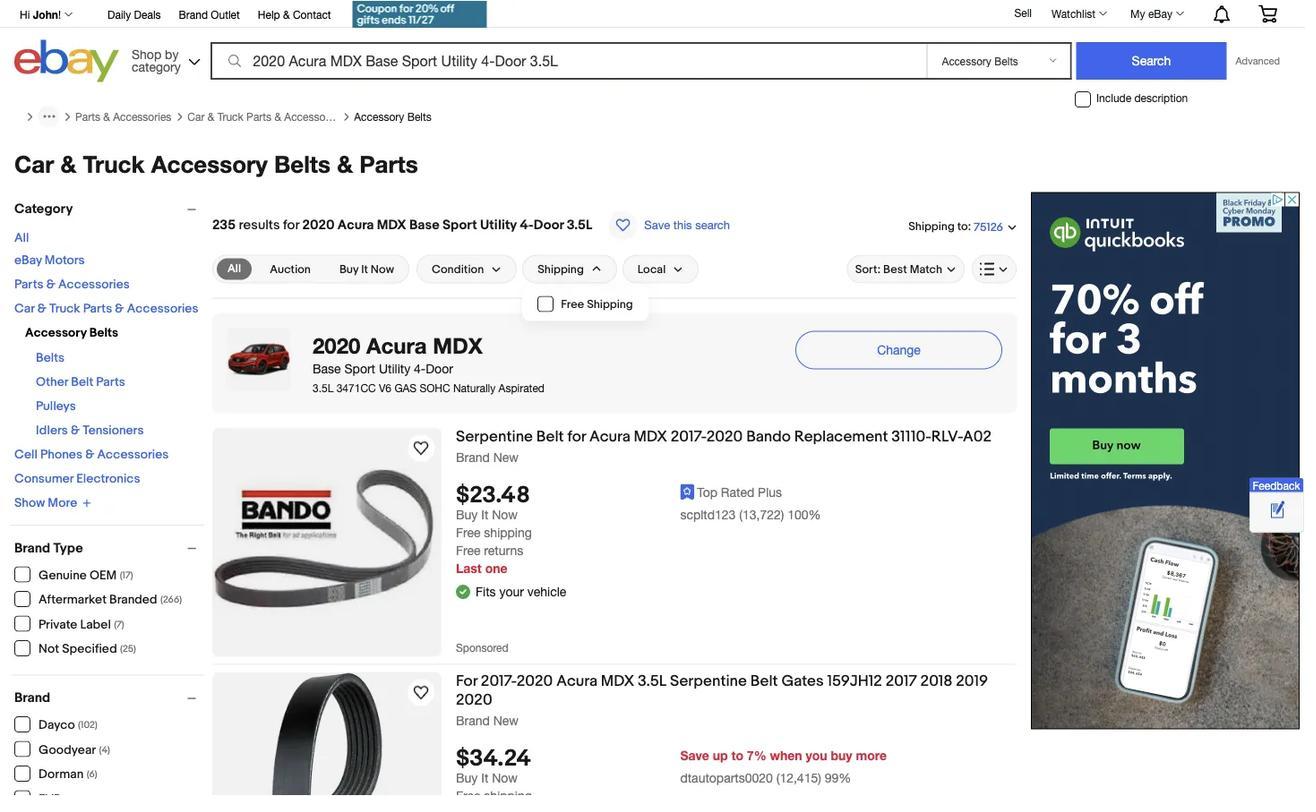 Task type: describe. For each thing, give the bounding box(es) containing it.
save this search button
[[603, 210, 735, 241]]

now inside "link"
[[371, 262, 394, 276]]

pulleys link
[[36, 399, 76, 414]]

0 vertical spatial parts & accessories link
[[75, 110, 171, 123]]

2017
[[886, 672, 917, 691]]

0 vertical spatial 3.5l
[[567, 217, 592, 233]]

1 vertical spatial buy
[[456, 507, 478, 522]]

show more
[[14, 495, 77, 511]]

car & truck accessory belts & parts
[[14, 150, 418, 177]]

account navigation
[[10, 0, 1291, 30]]

replacement
[[794, 428, 888, 447]]

serpentine belt for acura mdx 2017-2020 bando replacement 31110-rlv-a02 image
[[212, 468, 442, 617]]

new inside for 2017-2020 acura mdx 3.5l serpentine belt gates 159jh12 2017 2018 2019 2020 brand new
[[493, 713, 519, 728]]

advanced
[[1236, 55, 1280, 67]]

brand outlet
[[179, 8, 240, 21]]

new inside serpentine belt for acura mdx 2017-2020 bando replacement 31110-rlv-a02 brand new
[[493, 450, 519, 465]]

ebay inside ebay motors parts & accessories car & truck parts & accessories
[[14, 253, 42, 268]]

and text__icon image
[[456, 583, 470, 598]]

2019
[[956, 672, 988, 691]]

deals
[[134, 8, 161, 21]]

none submit inside "shop by category" banner
[[1076, 42, 1227, 80]]

ebay inside account navigation
[[1148, 7, 1173, 20]]

3.5l inside 2020 acura mdx base sport utility 4-door 3.5l 3471cc v6 gas sohc naturally aspirated
[[313, 382, 334, 395]]

0 horizontal spatial accessory
[[25, 325, 87, 340]]

watch for 2017-2020 acura mdx 3.5l serpentine belt gates 159jh12 2017 2018 2019 2020 image
[[410, 682, 432, 704]]

all inside main content
[[228, 262, 241, 276]]

!
[[58, 8, 61, 21]]

private
[[39, 617, 77, 632]]

1 horizontal spatial accessory belts
[[354, 110, 432, 123]]

goodyear
[[39, 743, 96, 758]]

(4)
[[99, 744, 110, 756]]

help
[[258, 8, 280, 21]]

up
[[713, 749, 728, 763]]

(6)
[[87, 769, 97, 781]]

parts inside belts other belt parts pulleys idlers & tensioners
[[96, 374, 125, 390]]

goodyear (4)
[[39, 743, 110, 758]]

now inside save up to 7% when you buy more buy it now
[[492, 770, 518, 785]]

my ebay link
[[1121, 3, 1192, 24]]

for
[[456, 672, 477, 691]]

top rated plus image
[[680, 484, 694, 500]]

brand type
[[14, 540, 83, 556]]

it inside "link"
[[361, 262, 368, 276]]

label
[[80, 617, 111, 632]]

category button
[[14, 201, 204, 217]]

acura inside 2020 acura mdx base sport utility 4-door 3.5l 3471cc v6 gas sohc naturally aspirated
[[366, 332, 427, 358]]

oem
[[90, 568, 117, 583]]

& inside parts & accessories link
[[103, 110, 110, 123]]

belts other belt parts pulleys idlers & tensioners
[[36, 350, 144, 438]]

(13,722)
[[739, 507, 784, 522]]

2020 right for
[[517, 672, 553, 691]]

get an extra 20% off image
[[353, 1, 487, 28]]

private label (7)
[[39, 617, 124, 632]]

1 vertical spatial car & truck parts & accessories link
[[14, 301, 198, 316]]

1 horizontal spatial buy it now
[[456, 507, 518, 522]]

hi john !
[[20, 8, 61, 21]]

vehicle
[[527, 585, 566, 599]]

brand inside for 2017-2020 acura mdx 3.5l serpentine belt gates 159jh12 2017 2018 2019 2020 brand new
[[456, 713, 490, 728]]

condition button
[[416, 255, 517, 283]]

to inside save up to 7% when you buy more buy it now
[[731, 749, 743, 763]]

dayco
[[39, 718, 75, 733]]

match
[[910, 262, 942, 276]]

ebay motors parts & accessories car & truck parts & accessories
[[14, 253, 198, 316]]

rlv-
[[931, 428, 963, 447]]

aftermarket branded (266)
[[39, 593, 182, 608]]

0 vertical spatial accessory
[[354, 110, 404, 123]]

gas
[[394, 382, 417, 395]]

2020 inside 2020 acura mdx base sport utility 4-door 3.5l 3471cc v6 gas sohc naturally aspirated
[[313, 332, 360, 358]]

returns
[[484, 543, 523, 558]]

daily deals
[[108, 8, 161, 21]]

your shopping cart image
[[1258, 5, 1278, 23]]

belt inside belts other belt parts pulleys idlers & tensioners
[[71, 374, 93, 390]]

top
[[697, 485, 717, 500]]

2020 right watch for 2017-2020 acura mdx 3.5l serpentine belt gates 159jh12 2017 2018 2019 2020 image
[[456, 691, 492, 710]]

naturally
[[453, 382, 496, 395]]

dorman (6)
[[39, 767, 97, 782]]

brand inside serpentine belt for acura mdx 2017-2020 bando replacement 31110-rlv-a02 brand new
[[456, 450, 490, 465]]

:
[[968, 220, 971, 234]]

$23.48
[[456, 482, 530, 509]]

(25)
[[120, 644, 136, 655]]

brand button
[[14, 690, 204, 706]]

more
[[856, 749, 887, 763]]

belts inside belts other belt parts pulleys idlers & tensioners
[[36, 350, 65, 365]]

car inside ebay motors parts & accessories car & truck parts & accessories
[[14, 301, 35, 316]]

1 horizontal spatial sport
[[443, 217, 477, 233]]

0 vertical spatial all
[[14, 230, 29, 245]]

buy inside buy it now "link"
[[339, 262, 359, 276]]

motors
[[45, 253, 85, 268]]

sort:
[[855, 262, 881, 276]]

condition
[[432, 262, 484, 276]]

brand outlet link
[[179, 5, 240, 25]]

for for acura
[[567, 428, 586, 447]]

accessories inside cell phones & accessories consumer electronics
[[97, 447, 169, 462]]

1 vertical spatial now
[[492, 507, 518, 522]]

bando
[[746, 428, 791, 447]]

0 vertical spatial all link
[[14, 230, 29, 245]]

accessory belts link
[[354, 110, 432, 123]]

brand for brand type
[[14, 540, 50, 556]]

shipping for shipping to : 75126
[[908, 220, 955, 234]]

consumer electronics link
[[14, 471, 140, 486]]

aspirated
[[499, 382, 545, 395]]

2020 up auction link
[[302, 217, 335, 233]]

$34.24
[[456, 745, 531, 773]]

1 horizontal spatial all link
[[217, 258, 252, 280]]

watchlist
[[1052, 7, 1096, 20]]

one
[[485, 561, 507, 576]]

cell phones & accessories link
[[14, 447, 169, 462]]

31110-
[[891, 428, 931, 447]]

other
[[36, 374, 68, 390]]

cell phones & accessories consumer electronics
[[14, 447, 169, 486]]

dayco (102)
[[39, 718, 98, 733]]

v6
[[379, 382, 391, 395]]

1 horizontal spatial 4-
[[520, 217, 534, 233]]

0 vertical spatial door
[[534, 217, 564, 233]]

last
[[456, 561, 482, 576]]

best
[[883, 262, 907, 276]]

dtautoparts0020 (12,415) 99%
[[680, 770, 851, 785]]

mdx inside 2020 acura mdx base sport utility 4-door 3.5l 3471cc v6 gas sohc naturally aspirated
[[433, 332, 483, 358]]

belts link
[[36, 350, 65, 365]]

truck inside ebay motors parts & accessories car & truck parts & accessories
[[49, 301, 80, 316]]

100%
[[788, 507, 821, 522]]

aftermarket
[[39, 593, 107, 608]]

car for car & truck accessory belts & parts
[[14, 150, 54, 177]]

for 2017-2020 acura mdx 3.5l serpentine belt gates 159jh12 2017 2018 2019 2020 heading
[[456, 672, 988, 710]]

for 2017-2020 acura mdx 3.5l serpentine belt gates 159jh12 2017 2018 2019 2020 link
[[456, 672, 1017, 713]]

daily deals link
[[108, 5, 161, 25]]

show
[[14, 495, 45, 511]]

gates
[[781, 672, 824, 691]]

serpentine belt for acura mdx 2017-2020 bando replacement 31110-rlv-a02 heading
[[456, 428, 992, 447]]

2017- inside serpentine belt for acura mdx 2017-2020 bando replacement 31110-rlv-a02 brand new
[[671, 428, 706, 447]]

serpentine inside for 2017-2020 acura mdx 3.5l serpentine belt gates 159jh12 2017 2018 2019 2020 brand new
[[670, 672, 747, 691]]

(17)
[[120, 570, 133, 581]]

2020 acura mdx base sport utility 4-door 3.5l 3471cc v6 gas sohc naturally aspirated
[[313, 332, 545, 395]]

acura inside serpentine belt for acura mdx 2017-2020 bando replacement 31110-rlv-a02 brand new
[[589, 428, 630, 447]]

local
[[638, 262, 666, 276]]



Task type: vqa. For each thing, say whether or not it's contained in the screenshot.


Task type: locate. For each thing, give the bounding box(es) containing it.
truck up the car & truck accessory belts & parts
[[217, 110, 243, 123]]

0 horizontal spatial ebay
[[14, 253, 42, 268]]

brand for brand
[[14, 690, 50, 706]]

serpentine up up
[[670, 672, 747, 691]]

3.5l up save up to 7% when you buy more buy it now
[[638, 672, 667, 691]]

1 horizontal spatial ebay
[[1148, 7, 1173, 20]]

specified
[[62, 642, 117, 657]]

door up shipping dropdown button
[[534, 217, 564, 233]]

parts & accessories link down motors
[[14, 277, 130, 292]]

4- up shipping dropdown button
[[520, 217, 534, 233]]

advertisement region
[[1031, 192, 1300, 730]]

accessory belts
[[354, 110, 432, 123], [25, 325, 118, 340]]

0 vertical spatial car
[[187, 110, 205, 123]]

2 horizontal spatial accessory
[[354, 110, 404, 123]]

save left up
[[680, 749, 709, 763]]

car & truck parts & accessories link up the car & truck accessory belts & parts
[[187, 110, 343, 123]]

2 vertical spatial buy
[[456, 770, 478, 785]]

99%
[[825, 770, 851, 785]]

utility up v6
[[379, 361, 410, 376]]

brand up dayco
[[14, 690, 50, 706]]

(102)
[[78, 720, 98, 731]]

0 horizontal spatial belt
[[71, 374, 93, 390]]

main content containing $23.48
[[212, 192, 1017, 796]]

2 vertical spatial shipping
[[587, 297, 633, 311]]

shop by category button
[[124, 40, 204, 78]]

2 vertical spatial belt
[[750, 672, 778, 691]]

0 horizontal spatial door
[[426, 361, 453, 376]]

0 horizontal spatial sport
[[344, 361, 375, 376]]

159jh12
[[827, 672, 882, 691]]

0 vertical spatial to
[[957, 220, 968, 234]]

car & truck parts & accessories link down motors
[[14, 301, 198, 316]]

for for 2020
[[283, 217, 299, 233]]

2020 left bando
[[706, 428, 743, 447]]

belt left the gates
[[750, 672, 778, 691]]

mdx
[[377, 217, 406, 233], [433, 332, 483, 358], [634, 428, 667, 447], [601, 672, 634, 691]]

1 horizontal spatial belt
[[536, 428, 564, 447]]

brand inside account navigation
[[179, 8, 208, 21]]

all down 235
[[228, 262, 241, 276]]

belt inside for 2017-2020 acura mdx 3.5l serpentine belt gates 159jh12 2017 2018 2019 2020 brand new
[[750, 672, 778, 691]]

car inside "car & truck parts & accessories" link
[[187, 110, 205, 123]]

show more button
[[14, 495, 92, 511]]

1 vertical spatial belt
[[536, 428, 564, 447]]

1 vertical spatial utility
[[379, 361, 410, 376]]

sohc
[[420, 382, 450, 395]]

free shipping
[[561, 297, 633, 311]]

type
[[53, 540, 83, 556]]

75126
[[974, 220, 1003, 234]]

parts & accessories link
[[75, 110, 171, 123], [14, 277, 130, 292]]

base up condition
[[409, 217, 440, 233]]

help & contact link
[[258, 5, 331, 25]]

0 horizontal spatial utility
[[379, 361, 410, 376]]

0 horizontal spatial all
[[14, 230, 29, 245]]

0 horizontal spatial truck
[[49, 301, 80, 316]]

parts & accessories link down category at the top left
[[75, 110, 171, 123]]

shop by category banner
[[10, 0, 1291, 87]]

shop
[[132, 47, 161, 61]]

1 vertical spatial ebay
[[14, 253, 42, 268]]

1 vertical spatial to
[[731, 749, 743, 763]]

mdx inside serpentine belt for acura mdx 2017-2020 bando replacement 31110-rlv-a02 brand new
[[634, 428, 667, 447]]

include description
[[1096, 92, 1188, 104]]

& inside cell phones & accessories consumer electronics
[[85, 447, 94, 462]]

genuine oem (17)
[[39, 568, 133, 583]]

1 horizontal spatial 2017-
[[671, 428, 706, 447]]

help & contact
[[258, 8, 331, 21]]

2 new from the top
[[493, 713, 519, 728]]

serpentine belt for acura mdx 2017-2020 bando replacement 31110-rlv-a02 brand new
[[456, 428, 992, 465]]

0 vertical spatial now
[[371, 262, 394, 276]]

1 vertical spatial 4-
[[414, 361, 426, 376]]

buy it now up shipping
[[456, 507, 518, 522]]

1 vertical spatial free
[[456, 525, 481, 540]]

brand up $23.48
[[456, 450, 490, 465]]

listing options selector. list view selected. image
[[980, 262, 1009, 276]]

235 results for 2020 acura mdx base sport utility 4-door 3.5l
[[212, 217, 592, 233]]

dorman
[[39, 767, 84, 782]]

save for up
[[680, 749, 709, 763]]

feedback
[[1253, 480, 1300, 492]]

shipping inside dropdown button
[[538, 262, 584, 276]]

shipping inside shipping to : 75126
[[908, 220, 955, 234]]

2018
[[920, 672, 953, 691]]

truck for accessory
[[83, 150, 145, 177]]

2 vertical spatial truck
[[49, 301, 80, 316]]

1 horizontal spatial save
[[680, 749, 709, 763]]

shipping left :
[[908, 220, 955, 234]]

4- up "gas"
[[414, 361, 426, 376]]

0 horizontal spatial save
[[644, 218, 670, 232]]

base inside 2020 acura mdx base sport utility 4-door 3.5l 3471cc v6 gas sohc naturally aspirated
[[313, 361, 341, 376]]

parts
[[75, 110, 100, 123], [246, 110, 272, 123], [359, 150, 418, 177], [14, 277, 43, 292], [83, 301, 112, 316], [96, 374, 125, 390]]

sport up condition
[[443, 217, 477, 233]]

serpentine down naturally on the top left of page
[[456, 428, 533, 447]]

1 vertical spatial base
[[313, 361, 341, 376]]

sport inside 2020 acura mdx base sport utility 4-door 3.5l 3471cc v6 gas sohc naturally aspirated
[[344, 361, 375, 376]]

to left '75126'
[[957, 220, 968, 234]]

2 vertical spatial now
[[492, 770, 518, 785]]

utility inside 2020 acura mdx base sport utility 4-door 3.5l 3471cc v6 gas sohc naturally aspirated
[[379, 361, 410, 376]]

acura inside for 2017-2020 acura mdx 3.5l serpentine belt gates 159jh12 2017 2018 2019 2020 brand new
[[556, 672, 597, 691]]

2 vertical spatial 3.5l
[[638, 672, 667, 691]]

shipping to : 75126
[[908, 220, 1003, 234]]

3.5l inside for 2017-2020 acura mdx 3.5l serpentine belt gates 159jh12 2017 2018 2019 2020 brand new
[[638, 672, 667, 691]]

utility
[[480, 217, 517, 233], [379, 361, 410, 376]]

1 horizontal spatial base
[[409, 217, 440, 233]]

serpentine inside serpentine belt for acura mdx 2017-2020 bando replacement 31110-rlv-a02 brand new
[[456, 428, 533, 447]]

sort: best match button
[[847, 255, 965, 283]]

1 horizontal spatial for
[[567, 428, 586, 447]]

1 vertical spatial truck
[[83, 150, 145, 177]]

shop by category
[[132, 47, 181, 74]]

save for this
[[644, 218, 670, 232]]

outlet
[[211, 8, 240, 21]]

save up to 7% when you buy more buy it now
[[456, 749, 887, 785]]

car up category
[[14, 150, 54, 177]]

0 vertical spatial 4-
[[520, 217, 534, 233]]

3.5l up shipping dropdown button
[[567, 217, 592, 233]]

your
[[499, 585, 524, 599]]

1 vertical spatial accessory
[[151, 150, 268, 177]]

1 vertical spatial parts & accessories link
[[14, 277, 130, 292]]

description
[[1134, 92, 1188, 104]]

shipping up free shipping link
[[538, 262, 584, 276]]

brand left the outlet
[[179, 8, 208, 21]]

new
[[493, 450, 519, 465], [493, 713, 519, 728]]

1 horizontal spatial utility
[[480, 217, 517, 233]]

base up 3471cc
[[313, 361, 341, 376]]

belt inside serpentine belt for acura mdx 2017-2020 bando replacement 31110-rlv-a02 brand new
[[536, 428, 564, 447]]

2 horizontal spatial truck
[[217, 110, 243, 123]]

(12,415)
[[776, 770, 821, 785]]

tensioners
[[83, 423, 144, 438]]

0 vertical spatial free
[[561, 297, 584, 311]]

my
[[1130, 7, 1145, 20]]

belt
[[71, 374, 93, 390], [536, 428, 564, 447], [750, 672, 778, 691]]

shipping button
[[522, 255, 617, 283]]

1 new from the top
[[493, 450, 519, 465]]

electronics
[[76, 471, 140, 486]]

0 horizontal spatial base
[[313, 361, 341, 376]]

category
[[14, 201, 73, 217]]

2 vertical spatial it
[[481, 770, 488, 785]]

None submit
[[1076, 42, 1227, 80]]

save inside button
[[644, 218, 670, 232]]

1 vertical spatial 3.5l
[[313, 382, 334, 395]]

brand left type
[[14, 540, 50, 556]]

0 vertical spatial serpentine
[[456, 428, 533, 447]]

search
[[695, 218, 730, 232]]

0 vertical spatial truck
[[217, 110, 243, 123]]

1 vertical spatial shipping
[[538, 262, 584, 276]]

ebay left motors
[[14, 253, 42, 268]]

brand for brand outlet
[[179, 8, 208, 21]]

new up $34.24
[[493, 713, 519, 728]]

brand
[[179, 8, 208, 21], [456, 450, 490, 465], [14, 540, 50, 556], [14, 690, 50, 706], [456, 713, 490, 728]]

7%
[[747, 749, 766, 763]]

1 vertical spatial 2017-
[[481, 672, 517, 691]]

0 vertical spatial it
[[361, 262, 368, 276]]

0 vertical spatial buy it now
[[339, 262, 394, 276]]

car
[[187, 110, 205, 123], [14, 150, 54, 177], [14, 301, 35, 316]]

hi
[[20, 8, 30, 21]]

1 horizontal spatial all
[[228, 262, 241, 276]]

1 horizontal spatial door
[[534, 217, 564, 233]]

save
[[644, 218, 670, 232], [680, 749, 709, 763]]

2 vertical spatial accessory
[[25, 325, 87, 340]]

results
[[239, 217, 280, 233]]

shipping for shipping
[[538, 262, 584, 276]]

2017- right for
[[481, 672, 517, 691]]

include
[[1096, 92, 1131, 104]]

0 horizontal spatial 4-
[[414, 361, 426, 376]]

truck for parts
[[217, 110, 243, 123]]

utility up condition dropdown button
[[480, 217, 517, 233]]

all link down 235
[[217, 258, 252, 280]]

All selected text field
[[228, 261, 241, 277]]

Search for anything text field
[[213, 44, 923, 78]]

1 vertical spatial door
[[426, 361, 453, 376]]

to inside shipping to : 75126
[[957, 220, 968, 234]]

0 horizontal spatial 3.5l
[[313, 382, 334, 395]]

this
[[673, 218, 692, 232]]

brand down for
[[456, 713, 490, 728]]

base
[[409, 217, 440, 233], [313, 361, 341, 376]]

main content
[[212, 192, 1017, 796]]

truck down motors
[[49, 301, 80, 316]]

idlers
[[36, 423, 68, 438]]

0 vertical spatial shipping
[[908, 220, 955, 234]]

1 vertical spatial buy it now
[[456, 507, 518, 522]]

2020 up 3471cc
[[313, 332, 360, 358]]

3471cc
[[337, 382, 376, 395]]

shipping down shipping dropdown button
[[587, 297, 633, 311]]

1 horizontal spatial 3.5l
[[567, 217, 592, 233]]

2017- up top rated plus icon
[[671, 428, 706, 447]]

door inside 2020 acura mdx base sport utility 4-door 3.5l 3471cc v6 gas sohc naturally aspirated
[[426, 361, 453, 376]]

0 vertical spatial buy
[[339, 262, 359, 276]]

car for car & truck parts & accessories
[[187, 110, 205, 123]]

0 horizontal spatial for
[[283, 217, 299, 233]]

& inside help & contact link
[[283, 8, 290, 21]]

accessory
[[354, 110, 404, 123], [151, 150, 268, 177], [25, 325, 87, 340]]

2 vertical spatial car
[[14, 301, 35, 316]]

sort: best match
[[855, 262, 942, 276]]

buy inside save up to 7% when you buy more buy it now
[[456, 770, 478, 785]]

buy it now down 235 results for 2020 acura mdx base sport utility 4-door 3.5l at the top
[[339, 262, 394, 276]]

0 vertical spatial save
[[644, 218, 670, 232]]

for inside serpentine belt for acura mdx 2017-2020 bando replacement 31110-rlv-a02 brand new
[[567, 428, 586, 447]]

1 vertical spatial car
[[14, 150, 54, 177]]

0 vertical spatial accessory belts
[[354, 110, 432, 123]]

car down ebay motors "link"
[[14, 301, 35, 316]]

0 horizontal spatial 2017-
[[481, 672, 517, 691]]

1 horizontal spatial shipping
[[587, 297, 633, 311]]

1 vertical spatial new
[[493, 713, 519, 728]]

watch serpentine belt for acura mdx 2017-2020 bando replacement 31110-rlv-a02 image
[[410, 438, 432, 459]]

0 vertical spatial utility
[[480, 217, 517, 233]]

it inside save up to 7% when you buy more buy it now
[[481, 770, 488, 785]]

0 horizontal spatial all link
[[14, 230, 29, 245]]

other belt parts link
[[36, 374, 125, 390]]

ebay right my
[[1148, 7, 1173, 20]]

4- inside 2020 acura mdx base sport utility 4-door 3.5l 3471cc v6 gas sohc naturally aspirated
[[414, 361, 426, 376]]

buy it now
[[339, 262, 394, 276], [456, 507, 518, 522]]

truck up category dropdown button
[[83, 150, 145, 177]]

3.5l left 3471cc
[[313, 382, 334, 395]]

2 horizontal spatial shipping
[[908, 220, 955, 234]]

0 vertical spatial sport
[[443, 217, 477, 233]]

advanced link
[[1227, 43, 1289, 79]]

1 vertical spatial accessory belts
[[25, 325, 118, 340]]

sport
[[443, 217, 477, 233], [344, 361, 375, 376]]

2 horizontal spatial 3.5l
[[638, 672, 667, 691]]

when
[[770, 749, 802, 763]]

new up $23.48
[[493, 450, 519, 465]]

scpltd123
[[680, 507, 736, 522]]

car & truck parts & accessories link
[[187, 110, 343, 123], [14, 301, 198, 316]]

shipping
[[908, 220, 955, 234], [538, 262, 584, 276], [587, 297, 633, 311]]

0 horizontal spatial buy it now
[[339, 262, 394, 276]]

buy it now inside "link"
[[339, 262, 394, 276]]

1 vertical spatial for
[[567, 428, 586, 447]]

1 horizontal spatial to
[[957, 220, 968, 234]]

door up sohc
[[426, 361, 453, 376]]

1 vertical spatial it
[[481, 507, 488, 522]]

belts
[[407, 110, 432, 123], [274, 150, 330, 177], [89, 325, 118, 340], [36, 350, 65, 365]]

& inside belts other belt parts pulleys idlers & tensioners
[[71, 423, 80, 438]]

(266)
[[160, 594, 182, 606]]

2020 inside serpentine belt for acura mdx 2017-2020 bando replacement 31110-rlv-a02 brand new
[[706, 428, 743, 447]]

2 horizontal spatial belt
[[750, 672, 778, 691]]

sport up 3471cc
[[344, 361, 375, 376]]

save left this
[[644, 218, 670, 232]]

belt right other
[[71, 374, 93, 390]]

0 horizontal spatial shipping
[[538, 262, 584, 276]]

235
[[212, 217, 236, 233]]

0 vertical spatial car & truck parts & accessories link
[[187, 110, 343, 123]]

belt down aspirated
[[536, 428, 564, 447]]

car & truck parts & accessories
[[187, 110, 343, 123]]

auction link
[[259, 258, 321, 280]]

all up ebay motors "link"
[[14, 230, 29, 245]]

mdx inside for 2017-2020 acura mdx 3.5l serpentine belt gates 159jh12 2017 2018 2019 2020 brand new
[[601, 672, 634, 691]]

0 vertical spatial base
[[409, 217, 440, 233]]

1 vertical spatial all link
[[217, 258, 252, 280]]

2017- inside for 2017-2020 acura mdx 3.5l serpentine belt gates 159jh12 2017 2018 2019 2020 brand new
[[481, 672, 517, 691]]

2020
[[302, 217, 335, 233], [313, 332, 360, 358], [706, 428, 743, 447], [517, 672, 553, 691], [456, 691, 492, 710]]

to right up
[[731, 749, 743, 763]]

1 horizontal spatial truck
[[83, 150, 145, 177]]

car up the car & truck accessory belts & parts
[[187, 110, 205, 123]]

save inside save up to 7% when you buy more buy it now
[[680, 749, 709, 763]]

for 2017-2020 acura mdx 3.5l serpentine belt gates 159jh12 2017 2018 2019 2020 image
[[270, 672, 384, 796]]

&
[[283, 8, 290, 21], [103, 110, 110, 123], [208, 110, 214, 123], [274, 110, 281, 123], [60, 150, 76, 177], [337, 150, 353, 177], [46, 277, 55, 292], [37, 301, 46, 316], [115, 301, 124, 316], [71, 423, 80, 438], [85, 447, 94, 462]]

0 horizontal spatial serpentine
[[456, 428, 533, 447]]

0 vertical spatial ebay
[[1148, 7, 1173, 20]]

change
[[877, 343, 921, 357]]

idlers & tensioners link
[[36, 423, 144, 438]]

all link up ebay motors "link"
[[14, 230, 29, 245]]

consumer
[[14, 471, 73, 486]]

1 horizontal spatial accessory
[[151, 150, 268, 177]]

0 horizontal spatial to
[[731, 749, 743, 763]]

free
[[561, 297, 584, 311], [456, 525, 481, 540], [456, 543, 481, 558]]

2 vertical spatial free
[[456, 543, 481, 558]]

1 vertical spatial serpentine
[[670, 672, 747, 691]]



